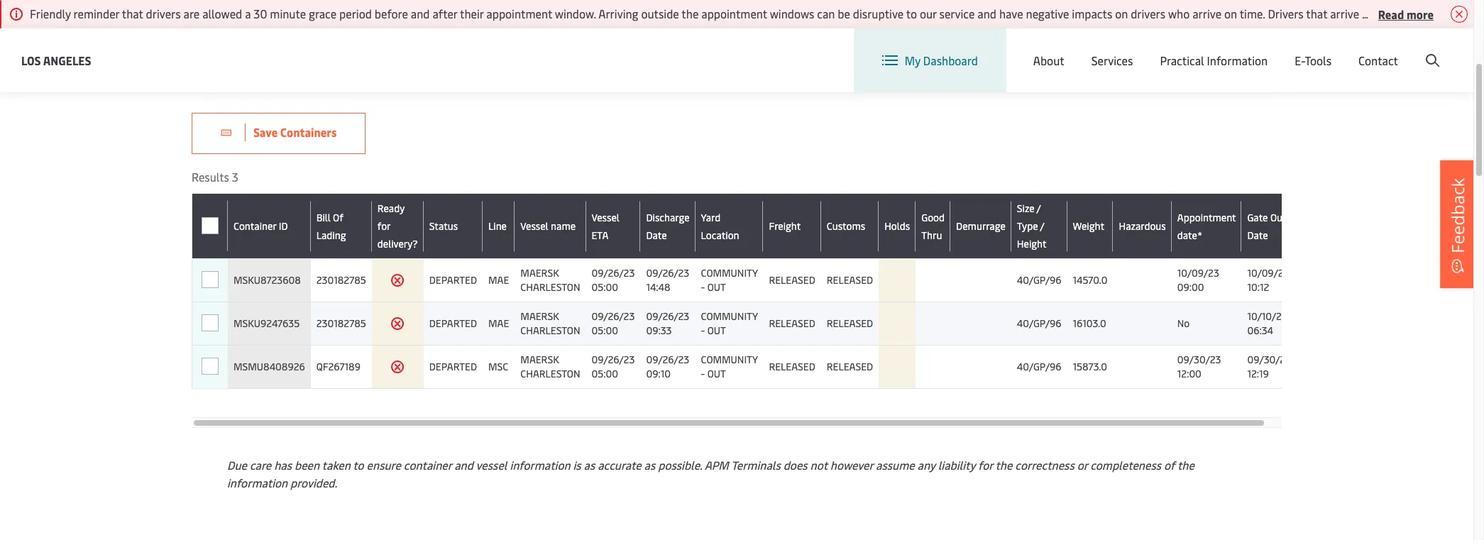 Task type: describe. For each thing, give the bounding box(es) containing it.
09/26/23 left 09/26/23 09:10
[[592, 353, 635, 366]]

departed for msku8723608
[[429, 273, 477, 287]]

container
[[234, 219, 276, 233]]

save
[[254, 124, 278, 140]]

230182785 for msku8723608
[[317, 273, 366, 287]]

period
[[339, 6, 372, 21]]

or
[[1078, 457, 1088, 473]]

switch location button
[[1052, 41, 1155, 57]]

status
[[429, 219, 458, 233]]

40/gp/96 for 16103.0
[[1017, 317, 1062, 330]]

are
[[184, 6, 200, 21]]

10/09/23 10:12
[[1248, 266, 1290, 294]]

login / create account
[[1333, 42, 1447, 57]]

reminder
[[74, 6, 119, 21]]

time.
[[1240, 6, 1266, 21]]

can
[[818, 6, 835, 21]]

10/09/23 for 09:00
[[1178, 266, 1220, 280]]

14570.0
[[1073, 273, 1108, 287]]

30
[[254, 6, 267, 21]]

09:00
[[1178, 281, 1205, 294]]

12:19
[[1248, 367, 1270, 381]]

gate
[[1248, 211, 1269, 224]]

liability
[[939, 457, 976, 473]]

line
[[489, 219, 507, 233]]

freight
[[769, 219, 801, 233]]

hazardous
[[1119, 219, 1167, 233]]

ready
[[378, 202, 405, 215]]

services button
[[1092, 28, 1134, 92]]

09/26/23 09:10
[[647, 353, 690, 381]]

and inside due care has been taken to ensure container and vessel information is as accurate as possible. apm terminals does not however assume any liability for the correctness or completeness of the information provided.
[[455, 457, 474, 473]]

not
[[811, 457, 828, 473]]

terminals
[[732, 457, 781, 473]]

menu
[[1236, 42, 1265, 57]]

drivers
[[1269, 6, 1304, 21]]

practical information
[[1161, 53, 1268, 68]]

e-tools
[[1295, 53, 1332, 68]]

allowed
[[203, 6, 242, 21]]

after
[[433, 6, 458, 21]]

container
[[404, 457, 452, 473]]

1 appointment from the left
[[487, 6, 553, 21]]

impacts
[[1073, 6, 1113, 21]]

date inside gate out date
[[1248, 228, 1269, 242]]

practical information button
[[1161, 28, 1268, 92]]

10/10/23 06:34
[[1248, 310, 1288, 337]]

1 on from the left
[[1116, 6, 1129, 21]]

save containers button
[[192, 113, 366, 154]]

save containers
[[254, 124, 337, 140]]

ensure
[[367, 457, 401, 473]]

40/gp/96 for 15873.0
[[1017, 360, 1062, 374]]

charleston for 09/26/23 14:48
[[521, 281, 581, 294]]

out for 09/26/23 09:10
[[708, 367, 726, 381]]

read more
[[1379, 6, 1434, 22]]

possible.
[[658, 457, 702, 473]]

los angeles
[[21, 52, 91, 68]]

09/26/23 05:00 for 09:10
[[592, 353, 635, 381]]

2 as from the left
[[644, 457, 656, 473]]

location for yard
[[701, 228, 740, 242]]

departed for msmu8408926
[[429, 360, 477, 374]]

taken
[[322, 457, 351, 473]]

bill of lading
[[317, 211, 346, 242]]

ready for delivery?
[[378, 202, 418, 251]]

minute
[[270, 6, 306, 21]]

10/09/23 for 10:12
[[1248, 266, 1290, 280]]

about button
[[1034, 28, 1065, 92]]

have
[[1000, 6, 1024, 21]]

2 vertical spatial /
[[1041, 219, 1045, 233]]

msc
[[489, 360, 509, 374]]

my
[[905, 53, 921, 68]]

contact button
[[1359, 28, 1399, 92]]

departed for msku9247635
[[429, 317, 477, 330]]

charleston for 09/26/23 09:33
[[521, 324, 581, 337]]

1 drivers from the left
[[146, 6, 181, 21]]

close alert image
[[1452, 6, 1469, 23]]

gate out date
[[1248, 211, 1287, 242]]

2 their from the left
[[1403, 6, 1427, 21]]

feedback
[[1447, 178, 1470, 253]]

eta
[[592, 228, 609, 242]]

mae for 09:33
[[489, 317, 509, 330]]

practical
[[1161, 53, 1205, 68]]

2 outside from the left
[[1363, 6, 1401, 21]]

service
[[940, 6, 975, 21]]

negative
[[1027, 6, 1070, 21]]

vessel
[[476, 457, 507, 473]]

e-tools button
[[1295, 28, 1332, 92]]

not ready image for qf267189
[[391, 360, 405, 374]]

due
[[227, 457, 247, 473]]

out
[[1271, 211, 1287, 224]]

global menu
[[1200, 42, 1265, 57]]

feedback button
[[1441, 160, 1476, 288]]

msmu8408926
[[234, 360, 305, 374]]

global
[[1200, 42, 1233, 57]]

230182785 for msku9247635
[[317, 317, 366, 330]]

disruptive
[[853, 6, 904, 21]]

thru
[[922, 228, 943, 242]]

1 arrive from the left
[[1193, 6, 1222, 21]]

- for 09/26/23 14:48
[[701, 281, 705, 294]]

charleston for 09/26/23 09:10
[[521, 367, 581, 381]]

/ for size
[[1037, 202, 1042, 215]]

2 horizontal spatial and
[[978, 6, 997, 21]]

appointment date*
[[1178, 211, 1237, 242]]

for inside ready for delivery?
[[378, 219, 391, 233]]

vessel for name
[[521, 219, 549, 233]]

16103.0
[[1073, 317, 1107, 330]]

09/26/23 up 14:48
[[647, 266, 690, 280]]

los
[[21, 52, 41, 68]]

10/09/23 09:00
[[1178, 266, 1220, 294]]

1 horizontal spatial to
[[907, 6, 918, 21]]

yard location
[[701, 211, 740, 242]]

2 drivers from the left
[[1131, 6, 1166, 21]]

1 horizontal spatial the
[[996, 457, 1013, 473]]

read
[[1379, 6, 1405, 22]]

09/26/23 09:33
[[647, 310, 690, 337]]

care
[[250, 457, 271, 473]]

0 horizontal spatial and
[[411, 6, 430, 21]]

community - out for 09/26/23 09:33
[[701, 310, 758, 337]]



Task type: vqa. For each thing, say whether or not it's contained in the screenshot.
the or to the middle
no



Task type: locate. For each thing, give the bounding box(es) containing it.
out
[[708, 281, 726, 294], [708, 324, 726, 337], [708, 367, 726, 381]]

no
[[1178, 317, 1190, 330]]

0 vertical spatial community
[[701, 266, 758, 280]]

0 horizontal spatial 09/30/23
[[1178, 353, 1222, 366]]

10/09/23 up 09:00
[[1178, 266, 1220, 280]]

login
[[1333, 42, 1360, 57]]

size / type / height
[[1017, 202, 1047, 251]]

1 vertical spatial /
[[1037, 202, 1042, 215]]

3 40/gp/96 from the top
[[1017, 360, 1062, 374]]

230182785 down lading
[[317, 273, 366, 287]]

40/gp/96
[[1017, 273, 1062, 287], [1017, 317, 1062, 330], [1017, 360, 1062, 374]]

1 vertical spatial to
[[353, 457, 364, 473]]

vessel up eta on the top of page
[[592, 211, 620, 224]]

and left "after"
[[411, 6, 430, 21]]

09/26/23 05:00 for 14:48
[[592, 266, 635, 294]]

1 horizontal spatial as
[[644, 457, 656, 473]]

community - out right 09/26/23 09:10
[[701, 353, 758, 381]]

mae for 14:48
[[489, 273, 509, 287]]

community for 09/26/23 14:48
[[701, 266, 758, 280]]

arrive right "who"
[[1193, 6, 1222, 21]]

maersk for 09/26/23 09:10
[[521, 353, 559, 366]]

vessel left name at the left of the page
[[521, 219, 549, 233]]

2 vertical spatial charleston
[[521, 367, 581, 381]]

0 horizontal spatial that
[[122, 6, 143, 21]]

for inside due care has been taken to ensure container and vessel information is as accurate as possible. apm terminals does not however assume any liability for the correctness or completeness of the information provided.
[[979, 457, 993, 473]]

outside up create
[[1363, 6, 1401, 21]]

1 vertical spatial 09/26/23 05:00
[[592, 310, 635, 337]]

1 05:00 from the top
[[592, 281, 619, 294]]

good thru
[[922, 211, 945, 242]]

any
[[918, 457, 936, 473]]

more
[[1407, 6, 1434, 22]]

3 community from the top
[[701, 353, 758, 366]]

0 vertical spatial /
[[1363, 42, 1367, 57]]

0 vertical spatial charleston
[[521, 281, 581, 294]]

to inside due care has been taken to ensure container and vessel information is as accurate as possible. apm terminals does not however assume any liability for the correctness or completeness of the information provided.
[[353, 457, 364, 473]]

09/26/23 left 09/26/23 09:33
[[592, 310, 635, 323]]

0 horizontal spatial for
[[378, 219, 391, 233]]

delivery?
[[378, 237, 418, 251]]

as right accurate
[[644, 457, 656, 473]]

0 horizontal spatial on
[[1116, 6, 1129, 21]]

location
[[1111, 41, 1155, 57], [701, 228, 740, 242]]

community right 09/26/23 09:33
[[701, 310, 758, 323]]

1 vertical spatial community - out
[[701, 310, 758, 337]]

0 horizontal spatial location
[[701, 228, 740, 242]]

2 09/30/23 from the left
[[1248, 353, 1292, 366]]

not ready image for 230182785
[[391, 273, 405, 288]]

09/26/23 05:00
[[592, 266, 635, 294], [592, 310, 635, 337], [592, 353, 635, 381]]

1 maersk charleston from the top
[[521, 266, 581, 294]]

- for 09/26/23 09:33
[[701, 324, 705, 337]]

drivers left "who"
[[1131, 6, 1166, 21]]

1 not ready image from the top
[[391, 273, 405, 288]]

2 05:00 from the top
[[592, 324, 619, 337]]

2 vertical spatial 05:00
[[592, 367, 619, 381]]

0 horizontal spatial 10/09/23
[[1178, 266, 1220, 280]]

1 horizontal spatial information
[[510, 457, 571, 473]]

1 community from the top
[[701, 266, 758, 280]]

community
[[701, 266, 758, 280], [701, 310, 758, 323], [701, 353, 758, 366]]

before
[[375, 6, 408, 21]]

1 - from the top
[[701, 281, 705, 294]]

their right "after"
[[460, 6, 484, 21]]

1 horizontal spatial appointment
[[702, 6, 768, 21]]

2 mae from the top
[[489, 317, 509, 330]]

2 vertical spatial departed
[[429, 360, 477, 374]]

2 arrive from the left
[[1331, 6, 1360, 21]]

0 vertical spatial -
[[701, 281, 705, 294]]

1 vertical spatial community
[[701, 310, 758, 323]]

been
[[295, 457, 320, 473]]

community - out
[[701, 266, 758, 294], [701, 310, 758, 337], [701, 353, 758, 381]]

0 vertical spatial maersk charleston
[[521, 266, 581, 294]]

40/gp/96 down 'height'
[[1017, 273, 1062, 287]]

as right is
[[584, 457, 595, 473]]

not ready image
[[391, 273, 405, 288], [391, 360, 405, 374]]

maersk charleston for 09:33
[[521, 310, 581, 337]]

for down the ready
[[378, 219, 391, 233]]

arrive
[[1193, 6, 1222, 21], [1331, 6, 1360, 21]]

2 - from the top
[[701, 324, 705, 337]]

09/26/23 05:00 left the 09:10 on the left
[[592, 353, 635, 381]]

2 vertical spatial -
[[701, 367, 705, 381]]

0 vertical spatial 09/26/23 05:00
[[592, 266, 635, 294]]

community right 09/26/23 09:10
[[701, 353, 758, 366]]

2 appointment from the left
[[702, 6, 768, 21]]

1 09/26/23 05:00 from the top
[[592, 266, 635, 294]]

1 vertical spatial location
[[701, 228, 740, 242]]

09/30/23
[[1178, 353, 1222, 366], [1248, 353, 1292, 366]]

released
[[769, 273, 816, 287], [827, 273, 874, 287], [769, 317, 816, 330], [827, 317, 874, 330], [769, 360, 816, 374], [827, 360, 874, 374]]

1 that from the left
[[122, 6, 143, 21]]

to
[[907, 6, 918, 21], [353, 457, 364, 473]]

does
[[784, 457, 808, 473]]

- for 09/26/23 09:10
[[701, 367, 705, 381]]

appointment
[[487, 6, 553, 21], [702, 6, 768, 21]]

1 vertical spatial not ready image
[[391, 360, 405, 374]]

/ right login
[[1363, 42, 1367, 57]]

09/30/23 for 12:19
[[1248, 353, 1292, 366]]

global menu button
[[1169, 28, 1279, 71]]

1 vertical spatial 40/gp/96
[[1017, 317, 1062, 330]]

05:00 left 09:33
[[592, 324, 619, 337]]

09:33
[[647, 324, 672, 337]]

0 vertical spatial information
[[510, 457, 571, 473]]

has
[[274, 457, 292, 473]]

1 horizontal spatial drivers
[[1131, 6, 1166, 21]]

out for 09/26/23 14:48
[[708, 281, 726, 294]]

1 as from the left
[[584, 457, 595, 473]]

that right 'reminder'
[[122, 6, 143, 21]]

2 vertical spatial maersk charleston
[[521, 353, 581, 381]]

2 vertical spatial 09/26/23 05:00
[[592, 353, 635, 381]]

community down yard location
[[701, 266, 758, 280]]

2 maersk from the top
[[521, 310, 559, 323]]

date down the discharge
[[647, 228, 667, 242]]

and left vessel
[[455, 457, 474, 473]]

of
[[333, 211, 344, 224]]

date inside discharge date
[[647, 228, 667, 242]]

2 community - out from the top
[[701, 310, 758, 337]]

2 date from the left
[[1248, 228, 1269, 242]]

1 vertical spatial 05:00
[[592, 324, 619, 337]]

06:34
[[1248, 324, 1274, 337]]

3 05:00 from the top
[[592, 367, 619, 381]]

40/gp/96 left the 16103.0
[[1017, 317, 1062, 330]]

1 out from the top
[[708, 281, 726, 294]]

10/09/23 up 10:12
[[1248, 266, 1290, 280]]

3 departed from the top
[[429, 360, 477, 374]]

date down gate
[[1248, 228, 1269, 242]]

3 out from the top
[[708, 367, 726, 381]]

window.
[[555, 6, 596, 21]]

15873.0
[[1073, 360, 1108, 374]]

mae down line
[[489, 273, 509, 287]]

- right 09/26/23 09:33
[[701, 324, 705, 337]]

1 horizontal spatial arrive
[[1331, 6, 1360, 21]]

0 vertical spatial for
[[378, 219, 391, 233]]

2 on from the left
[[1225, 6, 1238, 21]]

- right 09/26/23 09:10
[[701, 367, 705, 381]]

12:00
[[1178, 367, 1202, 381]]

2 10/09/23 from the left
[[1248, 266, 1290, 280]]

date*
[[1178, 228, 1203, 242]]

0 horizontal spatial date
[[647, 228, 667, 242]]

1 their from the left
[[460, 6, 484, 21]]

1 40/gp/96 from the top
[[1017, 273, 1062, 287]]

vessel for eta
[[592, 211, 620, 224]]

1 mae from the top
[[489, 273, 509, 287]]

bill
[[317, 211, 331, 224]]

out for 09/26/23 09:33
[[708, 324, 726, 337]]

/
[[1363, 42, 1367, 57], [1037, 202, 1042, 215], [1041, 219, 1045, 233]]

14:48
[[647, 281, 671, 294]]

05:00 for 09/26/23 14:48
[[592, 281, 619, 294]]

results
[[192, 169, 229, 185]]

1 vertical spatial departed
[[429, 317, 477, 330]]

2 departed from the top
[[429, 317, 477, 330]]

information down care
[[227, 475, 288, 491]]

1 vertical spatial -
[[701, 324, 705, 337]]

0 horizontal spatial the
[[682, 6, 699, 21]]

apm
[[705, 457, 729, 473]]

2 horizontal spatial the
[[1178, 457, 1195, 473]]

1 horizontal spatial 09/30/23
[[1248, 353, 1292, 366]]

2 charleston from the top
[[521, 324, 581, 337]]

not ready image down not ready icon
[[391, 360, 405, 374]]

and left have on the right top of page
[[978, 6, 997, 21]]

09/30/23 up '12:19'
[[1248, 353, 1292, 366]]

our
[[920, 6, 937, 21]]

2 vertical spatial community - out
[[701, 353, 758, 381]]

0 horizontal spatial their
[[460, 6, 484, 21]]

1 date from the left
[[647, 228, 667, 242]]

09/26/23 up the 09:10 on the left
[[647, 353, 690, 366]]

on right impacts
[[1116, 6, 1129, 21]]

None checkbox
[[202, 315, 219, 332], [202, 315, 219, 332], [202, 358, 219, 375], [202, 359, 219, 376], [202, 315, 219, 332], [202, 315, 219, 332], [202, 358, 219, 375], [202, 359, 219, 376]]

2 230182785 from the top
[[317, 317, 366, 330]]

mae up the msc
[[489, 317, 509, 330]]

and
[[411, 6, 430, 21], [978, 6, 997, 21], [455, 457, 474, 473]]

community for 09/26/23 09:10
[[701, 353, 758, 366]]

appointmen
[[1430, 6, 1485, 21]]

departed right not ready icon
[[429, 317, 477, 330]]

1 community - out from the top
[[701, 266, 758, 294]]

0 horizontal spatial outside
[[642, 6, 679, 21]]

1 horizontal spatial date
[[1248, 228, 1269, 242]]

0 horizontal spatial as
[[584, 457, 595, 473]]

0 horizontal spatial arrive
[[1193, 6, 1222, 21]]

2 vertical spatial maersk
[[521, 353, 559, 366]]

msku8723608
[[234, 273, 301, 287]]

for right liability
[[979, 457, 993, 473]]

not ready image
[[391, 317, 405, 331]]

2 vertical spatial out
[[708, 367, 726, 381]]

0 vertical spatial 40/gp/96
[[1017, 273, 1062, 287]]

1 horizontal spatial 10/09/23
[[1248, 266, 1290, 280]]

10:12
[[1248, 281, 1270, 294]]

09/26/23 05:00 left 14:48
[[592, 266, 635, 294]]

0 horizontal spatial appointment
[[487, 6, 553, 21]]

mae
[[489, 273, 509, 287], [489, 317, 509, 330]]

0 horizontal spatial to
[[353, 457, 364, 473]]

0 vertical spatial community - out
[[701, 266, 758, 294]]

1 horizontal spatial on
[[1225, 6, 1238, 21]]

qf267189
[[317, 360, 361, 374]]

230182785 up qf267189 in the bottom left of the page
[[317, 317, 366, 330]]

09/26/23 up 09:33
[[647, 310, 690, 323]]

1 10/09/23 from the left
[[1178, 266, 1220, 280]]

- right 09/26/23 14:48
[[701, 281, 705, 294]]

09/26/23 05:00 for 09:33
[[592, 310, 635, 337]]

maersk for 09/26/23 09:33
[[521, 310, 559, 323]]

2 vertical spatial community
[[701, 353, 758, 366]]

date
[[647, 228, 667, 242], [1248, 228, 1269, 242]]

1 vertical spatial mae
[[489, 317, 509, 330]]

my dashboard
[[905, 53, 978, 68]]

3 maersk charleston from the top
[[521, 353, 581, 381]]

09/26/23 down eta on the top of page
[[592, 266, 635, 280]]

provided.
[[290, 475, 337, 491]]

community - out right 09/26/23 09:33
[[701, 310, 758, 337]]

1 vertical spatial charleston
[[521, 324, 581, 337]]

09/26/23 05:00 left 09:33
[[592, 310, 635, 337]]

1 vertical spatial information
[[227, 475, 288, 491]]

05:00 for 09/26/23 09:10
[[592, 367, 619, 381]]

05:00 for 09/26/23 09:33
[[592, 324, 619, 337]]

1 vertical spatial maersk
[[521, 310, 559, 323]]

0 horizontal spatial vessel
[[521, 219, 549, 233]]

due care has been taken to ensure container and vessel information is as accurate as possible. apm terminals does not however assume any liability for the correctness or completeness of the information provided.
[[227, 457, 1195, 491]]

location down yard
[[701, 228, 740, 242]]

the
[[682, 6, 699, 21], [996, 457, 1013, 473], [1178, 457, 1195, 473]]

1 horizontal spatial location
[[1111, 41, 1155, 57]]

maersk
[[521, 266, 559, 280], [521, 310, 559, 323], [521, 353, 559, 366]]

2 maersk charleston from the top
[[521, 310, 581, 337]]

05:00 left the 09:10 on the left
[[592, 367, 619, 381]]

09/30/23 up 12:00
[[1178, 353, 1222, 366]]

containers
[[280, 124, 337, 140]]

who
[[1169, 6, 1190, 21]]

2 community from the top
[[701, 310, 758, 323]]

1 horizontal spatial outside
[[1363, 6, 1401, 21]]

1 horizontal spatial their
[[1403, 6, 1427, 21]]

1 outside from the left
[[642, 6, 679, 21]]

drivers left are
[[146, 6, 181, 21]]

2 out from the top
[[708, 324, 726, 337]]

0 vertical spatial to
[[907, 6, 918, 21]]

to right 'taken'
[[353, 457, 364, 473]]

community - out for 09/26/23 09:10
[[701, 353, 758, 381]]

that right drivers
[[1307, 6, 1328, 21]]

location right switch at the top right of page
[[1111, 41, 1155, 57]]

1 horizontal spatial that
[[1307, 6, 1328, 21]]

accurate
[[598, 457, 642, 473]]

3 maersk from the top
[[521, 353, 559, 366]]

departed left the msc
[[429, 360, 477, 374]]

windows
[[770, 6, 815, 21]]

0 vertical spatial out
[[708, 281, 726, 294]]

on left time.
[[1225, 6, 1238, 21]]

maersk charleston
[[521, 266, 581, 294], [521, 310, 581, 337], [521, 353, 581, 381]]

40/gp/96 for 14570.0
[[1017, 273, 1062, 287]]

out right 09/26/23 09:33
[[708, 324, 726, 337]]

3 09/26/23 05:00 from the top
[[592, 353, 635, 381]]

2 09/26/23 05:00 from the top
[[592, 310, 635, 337]]

2 vertical spatial 40/gp/96
[[1017, 360, 1062, 374]]

contact
[[1359, 53, 1399, 68]]

to left our
[[907, 6, 918, 21]]

09/30/23 for 12:00
[[1178, 353, 1222, 366]]

09/30/23 12:19
[[1248, 353, 1292, 381]]

vessel name
[[521, 219, 576, 233]]

1 vertical spatial for
[[979, 457, 993, 473]]

however
[[831, 457, 874, 473]]

0 vertical spatial maersk
[[521, 266, 559, 280]]

maersk charleston for 14:48
[[521, 266, 581, 294]]

demurrage
[[957, 219, 1006, 233]]

/ for login
[[1363, 42, 1367, 57]]

0 vertical spatial 230182785
[[317, 273, 366, 287]]

their up account
[[1403, 6, 1427, 21]]

as
[[584, 457, 595, 473], [644, 457, 656, 473]]

1 vertical spatial out
[[708, 324, 726, 337]]

2 not ready image from the top
[[391, 360, 405, 374]]

out right 09/26/23 14:48
[[708, 281, 726, 294]]

community - out for 09/26/23 14:48
[[701, 266, 758, 294]]

community - out down yard location
[[701, 266, 758, 294]]

out right 09/26/23 09:10
[[708, 367, 726, 381]]

type
[[1017, 219, 1039, 233]]

information left is
[[510, 457, 571, 473]]

09/26/23 14:48
[[647, 266, 690, 294]]

community for 09/26/23 09:33
[[701, 310, 758, 323]]

0 vertical spatial 05:00
[[592, 281, 619, 294]]

customs
[[827, 219, 866, 233]]

1 maersk from the top
[[521, 266, 559, 280]]

/ right "type"
[[1041, 219, 1045, 233]]

0 vertical spatial mae
[[489, 273, 509, 287]]

05:00 down eta on the top of page
[[592, 281, 619, 294]]

1 vertical spatial maersk charleston
[[521, 310, 581, 337]]

2 40/gp/96 from the top
[[1017, 317, 1062, 330]]

on
[[1116, 6, 1129, 21], [1225, 6, 1238, 21]]

departed down status
[[429, 273, 477, 287]]

appointment left the window.
[[487, 6, 553, 21]]

dashboard
[[924, 53, 978, 68]]

1 09/30/23 from the left
[[1178, 353, 1222, 366]]

3 community - out from the top
[[701, 353, 758, 381]]

1 horizontal spatial for
[[979, 457, 993, 473]]

3 - from the top
[[701, 367, 705, 381]]

0 vertical spatial departed
[[429, 273, 477, 287]]

1 charleston from the top
[[521, 281, 581, 294]]

tools
[[1306, 53, 1332, 68]]

good
[[922, 211, 945, 224]]

holds
[[885, 219, 911, 233]]

location for switch
[[1111, 41, 1155, 57]]

outside right arriving
[[642, 6, 679, 21]]

40/gp/96 left 15873.0
[[1017, 360, 1062, 374]]

None checkbox
[[202, 217, 219, 235], [201, 218, 218, 235], [202, 271, 219, 288], [202, 272, 219, 289], [202, 217, 219, 235], [201, 218, 218, 235], [202, 271, 219, 288], [202, 272, 219, 289]]

3 charleston from the top
[[521, 367, 581, 381]]

maersk for 09/26/23 14:48
[[521, 266, 559, 280]]

2 that from the left
[[1307, 6, 1328, 21]]

09/30/23 12:00
[[1178, 353, 1222, 381]]

0 horizontal spatial information
[[227, 475, 288, 491]]

services
[[1092, 53, 1134, 68]]

/ right size
[[1037, 202, 1042, 215]]

1 horizontal spatial vessel
[[592, 211, 620, 224]]

0 vertical spatial not ready image
[[391, 273, 405, 288]]

angeles
[[43, 52, 91, 68]]

1 230182785 from the top
[[317, 273, 366, 287]]

for
[[378, 219, 391, 233], [979, 457, 993, 473]]

arrive up login
[[1331, 6, 1360, 21]]

0 vertical spatial location
[[1111, 41, 1155, 57]]

appointment left windows
[[702, 6, 768, 21]]

assume
[[876, 457, 915, 473]]

1 vertical spatial 230182785
[[317, 317, 366, 330]]

09:10
[[647, 367, 671, 381]]

1 departed from the top
[[429, 273, 477, 287]]

maersk charleston for 09:10
[[521, 353, 581, 381]]

not ready image down delivery?
[[391, 273, 405, 288]]

0 horizontal spatial drivers
[[146, 6, 181, 21]]

1 horizontal spatial and
[[455, 457, 474, 473]]



